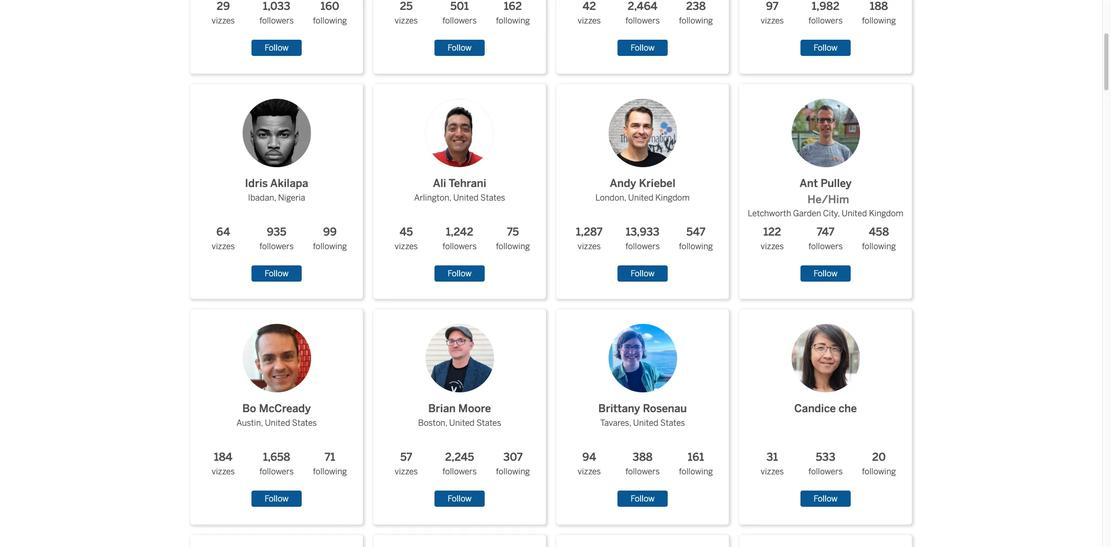 Task type: describe. For each thing, give the bounding box(es) containing it.
75
[[507, 226, 519, 238]]

nigeria
[[278, 193, 305, 203]]

388 followers
[[626, 452, 660, 477]]

city,
[[823, 209, 840, 219]]

bo mccready link
[[234, 316, 319, 418]]

following for 307
[[496, 467, 530, 477]]

pulley
[[821, 177, 852, 190]]

25 vizzes
[[395, 0, 418, 26]]

vizzes for 42
[[578, 16, 601, 26]]

vizzes for 45
[[395, 241, 418, 251]]

458
[[869, 226, 889, 238]]

followers for 1,658
[[260, 467, 294, 477]]

547
[[687, 226, 706, 238]]

idris
[[245, 177, 268, 190]]

vizzes for 57
[[395, 467, 418, 477]]

follow button down the 13,933 followers
[[618, 265, 668, 282]]

austin, united states
[[237, 419, 317, 429]]

99
[[323, 226, 337, 238]]

64
[[216, 226, 230, 238]]

candice che
[[795, 403, 857, 416]]

moore
[[459, 403, 491, 416]]

188
[[870, 0, 889, 13]]

458 following
[[862, 226, 896, 251]]

29 vizzes
[[212, 0, 235, 26]]

184 vizzes
[[212, 452, 235, 477]]

following for 161
[[679, 467, 713, 477]]

747
[[817, 226, 835, 238]]

94
[[583, 452, 596, 464]]

vizzes for 25
[[395, 16, 418, 26]]

vizzes for 29
[[212, 16, 235, 26]]

london, united kingdom
[[596, 193, 690, 203]]

follow down "2,464 followers"
[[631, 43, 655, 53]]

andy kriebel
[[610, 177, 676, 190]]

29
[[217, 0, 230, 13]]

vizzes for 1,287
[[578, 241, 601, 251]]

ant pulley he/him
[[800, 177, 852, 206]]

followers for 935
[[260, 241, 294, 251]]

20 following
[[862, 452, 896, 477]]

2,464
[[628, 0, 658, 13]]

followers for 388
[[626, 467, 660, 477]]

ali tehrani link
[[414, 90, 505, 192]]

1,242 followers
[[443, 226, 477, 251]]

follow button down 501 followers
[[435, 40, 485, 56]]

tavares, united states
[[601, 419, 685, 429]]

2,245
[[445, 452, 474, 464]]

501 followers
[[443, 0, 477, 26]]

following for 160
[[313, 16, 347, 26]]

vizzes for 184
[[212, 467, 235, 477]]

25
[[400, 0, 413, 13]]

1,658
[[263, 452, 290, 464]]

184
[[214, 452, 233, 464]]

arlington,
[[414, 193, 451, 203]]

avatar image for andy kriebel image
[[609, 99, 677, 167]]

1,658 followers
[[260, 452, 294, 477]]

501
[[451, 0, 469, 13]]

arlington, united states
[[414, 193, 505, 203]]

following for 188
[[862, 16, 896, 26]]

austin,
[[237, 419, 263, 429]]

follow down the 13,933 followers
[[631, 269, 655, 279]]

vizzes for 64
[[212, 241, 235, 251]]

tavares,
[[601, 419, 631, 429]]

followers for 501
[[443, 16, 477, 26]]

kriebel
[[639, 177, 676, 190]]

533
[[816, 452, 836, 464]]

1,982 followers
[[809, 0, 843, 26]]

747 followers
[[809, 226, 843, 251]]

he/him
[[808, 193, 850, 206]]

follow button down the 935 followers
[[252, 265, 302, 282]]

1,287 vizzes
[[576, 226, 603, 251]]

97
[[766, 0, 779, 13]]

following for 75
[[496, 241, 530, 251]]

238
[[686, 0, 706, 13]]

followers for 2,464
[[626, 16, 660, 26]]

united for brittany rosenau
[[633, 419, 659, 429]]

follow button down 533 followers
[[801, 491, 851, 508]]

42
[[583, 0, 596, 13]]

follow down the 935 followers
[[265, 269, 289, 279]]

letchworth
[[748, 209, 792, 219]]

307
[[503, 452, 523, 464]]

followers for 1,242
[[443, 241, 477, 251]]

57
[[400, 452, 413, 464]]

mccready
[[259, 403, 311, 416]]

states for moore
[[477, 419, 501, 429]]

307 following
[[496, 452, 530, 477]]

united for ali tehrani
[[453, 193, 479, 203]]

vizzes for 94
[[578, 467, 601, 477]]

99 following
[[313, 226, 347, 251]]

following for 20
[[862, 467, 896, 477]]

1,033 followers
[[260, 0, 294, 26]]

follow button down 1,658 followers
[[252, 491, 302, 508]]

followers for 1,033
[[260, 16, 294, 26]]

935
[[267, 226, 287, 238]]

1,033
[[263, 0, 291, 13]]

following for 162
[[496, 16, 530, 26]]

45 vizzes
[[395, 226, 418, 251]]



Task type: locate. For each thing, give the bounding box(es) containing it.
followers for 1,982
[[809, 16, 843, 26]]

andy kriebel link
[[596, 90, 690, 192]]

avatar image for brian moore image
[[426, 325, 494, 393]]

follow down 1,242 followers
[[448, 269, 472, 279]]

kingdom up 458
[[869, 209, 904, 219]]

ant
[[800, 177, 818, 190]]

161 following
[[679, 452, 713, 477]]

vizzes for 122
[[761, 241, 784, 251]]

following down 547
[[679, 241, 713, 251]]

followers down 533
[[809, 467, 843, 477]]

follow down the 388 followers
[[631, 494, 655, 504]]

20
[[873, 452, 886, 464]]

31
[[767, 452, 778, 464]]

2,464 followers
[[626, 0, 660, 26]]

followers down 747
[[809, 241, 843, 251]]

bo
[[243, 403, 256, 416]]

states for rosenau
[[661, 419, 685, 429]]

follow down "1,982 followers"
[[814, 43, 838, 53]]

avatar image for idris akilapa image
[[242, 99, 311, 167]]

followers down "13,933"
[[626, 241, 660, 251]]

follow down 501 followers
[[448, 43, 472, 53]]

vizzes down 184
[[212, 467, 235, 477]]

states down the rosenau
[[661, 419, 685, 429]]

followers down 501 on the left of the page
[[443, 16, 477, 26]]

states
[[481, 193, 505, 203], [292, 419, 317, 429], [477, 419, 501, 429], [661, 419, 685, 429]]

avatar image for ant pulley image
[[792, 99, 860, 167]]

388
[[633, 452, 653, 464]]

following for 547
[[679, 241, 713, 251]]

states for tehrani
[[481, 193, 505, 203]]

57 vizzes
[[395, 452, 418, 477]]

vizzes down 25
[[395, 16, 418, 26]]

1,242
[[446, 226, 474, 238]]

vizzes down the 1,287 in the right top of the page
[[578, 241, 601, 251]]

follow button down "2,245 followers"
[[435, 491, 485, 508]]

64 vizzes
[[212, 226, 235, 251]]

garden
[[793, 209, 822, 219]]

avatar image for ali tehrani image
[[426, 99, 494, 167]]

1,982
[[812, 0, 840, 13]]

94 vizzes
[[578, 452, 601, 477]]

vizzes
[[212, 16, 235, 26], [395, 16, 418, 26], [578, 16, 601, 26], [761, 16, 784, 26], [212, 241, 235, 251], [395, 241, 418, 251], [578, 241, 601, 251], [761, 241, 784, 251], [212, 467, 235, 477], [395, 467, 418, 477], [578, 467, 601, 477], [761, 467, 784, 477]]

vizzes down 31 at bottom
[[761, 467, 784, 477]]

following for 99
[[313, 241, 347, 251]]

160 following
[[313, 0, 347, 26]]

vizzes down 29
[[212, 16, 235, 26]]

following down 458
[[862, 241, 896, 251]]

238 following
[[679, 0, 713, 26]]

states for mccready
[[292, 419, 317, 429]]

followers down 1,982
[[809, 16, 843, 26]]

followers down 1,658
[[260, 467, 294, 477]]

0 horizontal spatial kingdom
[[656, 193, 690, 203]]

tehrani
[[449, 177, 487, 190]]

united for andy kriebel
[[628, 193, 654, 203]]

followers down 1,033
[[260, 16, 294, 26]]

idris akilapa link
[[234, 90, 319, 192]]

following down 161
[[679, 467, 713, 477]]

idris akilapa
[[245, 177, 308, 190]]

united for bo mccready
[[265, 419, 290, 429]]

follow
[[265, 43, 289, 53], [448, 43, 472, 53], [631, 43, 655, 53], [814, 43, 838, 53], [265, 269, 289, 279], [448, 269, 472, 279], [631, 269, 655, 279], [814, 269, 838, 279], [265, 494, 289, 504], [448, 494, 472, 504], [631, 494, 655, 504], [814, 494, 838, 504]]

122 vizzes
[[761, 226, 784, 251]]

follow button
[[252, 40, 302, 56], [435, 40, 485, 56], [618, 40, 668, 56], [801, 40, 851, 56], [252, 265, 302, 282], [435, 265, 485, 282], [618, 265, 668, 282], [801, 265, 851, 282], [252, 491, 302, 508], [435, 491, 485, 508], [618, 491, 668, 508], [801, 491, 851, 508]]

188 following
[[862, 0, 896, 26]]

42 vizzes
[[578, 0, 601, 26]]

avatar image for bo mccready image
[[242, 325, 311, 393]]

united down andy kriebel
[[628, 193, 654, 203]]

followers down 1,242 at the left of page
[[443, 241, 477, 251]]

follow button down 747 followers on the top of the page
[[801, 265, 851, 282]]

boston,
[[418, 419, 448, 429]]

follow down 1,033 followers
[[265, 43, 289, 53]]

kingdom down 'kriebel'
[[656, 193, 690, 203]]

vizzes for 97
[[761, 16, 784, 26]]

following down 71
[[313, 467, 347, 477]]

follow button down "2,464 followers"
[[618, 40, 668, 56]]

following down 238
[[679, 16, 713, 26]]

letchworth garden city, united kingdom
[[748, 209, 904, 219]]

andy
[[610, 177, 637, 190]]

united
[[453, 193, 479, 203], [628, 193, 654, 203], [842, 209, 868, 219], [265, 419, 290, 429], [449, 419, 475, 429], [633, 419, 659, 429]]

states down mccready
[[292, 419, 317, 429]]

122
[[764, 226, 782, 238]]

following down 20
[[862, 467, 896, 477]]

ibadan,
[[248, 193, 276, 203]]

0 vertical spatial kingdom
[[656, 193, 690, 203]]

547 following
[[679, 226, 713, 251]]

follow button down 1,033 followers
[[252, 40, 302, 56]]

followers for 747
[[809, 241, 843, 251]]

follow down "2,245 followers"
[[448, 494, 472, 504]]

follow down 747 followers on the top of the page
[[814, 269, 838, 279]]

followers for 13,933
[[626, 241, 660, 251]]

states down tehrani
[[481, 193, 505, 203]]

162 following
[[496, 0, 530, 26]]

160
[[321, 0, 340, 13]]

following down 307
[[496, 467, 530, 477]]

followers down 935
[[260, 241, 294, 251]]

following for 458
[[862, 241, 896, 251]]

31 vizzes
[[761, 452, 784, 477]]

71
[[325, 452, 335, 464]]

161
[[688, 452, 704, 464]]

followers down 2,464 on the right of page
[[626, 16, 660, 26]]

following down 162
[[496, 16, 530, 26]]

brian
[[428, 403, 456, 416]]

london,
[[596, 193, 627, 203]]

follow button down 1,242 followers
[[435, 265, 485, 282]]

97 vizzes
[[761, 0, 784, 26]]

followers down 2,245
[[443, 467, 477, 477]]

162
[[504, 0, 522, 13]]

45
[[400, 226, 413, 238]]

follow button down "1,982 followers"
[[801, 40, 851, 56]]

533 followers
[[809, 452, 843, 477]]

che
[[839, 403, 857, 416]]

united down brittany rosenau
[[633, 419, 659, 429]]

united down 'brian moore'
[[449, 419, 475, 429]]

follow down 1,658 followers
[[265, 494, 289, 504]]

brian moore
[[428, 403, 491, 416]]

following down 188
[[862, 16, 896, 26]]

1 vertical spatial kingdom
[[869, 209, 904, 219]]

avatar image for brittany rosenau image
[[609, 325, 677, 393]]

13,933
[[626, 226, 660, 238]]

following down 75
[[496, 241, 530, 251]]

vizzes down the 42
[[578, 16, 601, 26]]

following down 99
[[313, 241, 347, 251]]

75 following
[[496, 226, 530, 251]]

ali tehrani
[[433, 177, 487, 190]]

ibadan, nigeria
[[248, 193, 305, 203]]

united down tehrani
[[453, 193, 479, 203]]

13,933 followers
[[626, 226, 660, 251]]

follow down 533 followers
[[814, 494, 838, 504]]

vizzes down 45
[[395, 241, 418, 251]]

avatar image for candice che image
[[792, 325, 860, 393]]

following for 71
[[313, 467, 347, 477]]

united right city,
[[842, 209, 868, 219]]

vizzes inside 1,287 vizzes
[[578, 241, 601, 251]]

vizzes down 122 in the right top of the page
[[761, 241, 784, 251]]

brittany rosenau link
[[599, 316, 687, 418]]

following for 238
[[679, 16, 713, 26]]

vizzes for 31
[[761, 467, 784, 477]]

vizzes down 64
[[212, 241, 235, 251]]

united down the bo mccready at the bottom left
[[265, 419, 290, 429]]

kingdom
[[656, 193, 690, 203], [869, 209, 904, 219]]

vizzes down 57
[[395, 467, 418, 477]]

brittany
[[599, 403, 640, 416]]

united for brian moore
[[449, 419, 475, 429]]

followers for 2,245
[[443, 467, 477, 477]]

candice
[[795, 403, 836, 416]]

vizzes down 94
[[578, 467, 601, 477]]

935 followers
[[260, 226, 294, 251]]

brittany rosenau
[[599, 403, 687, 416]]

following down "160"
[[313, 16, 347, 26]]

vizzes down 97
[[761, 16, 784, 26]]

followers down 388
[[626, 467, 660, 477]]

states down moore
[[477, 419, 501, 429]]

1 horizontal spatial kingdom
[[869, 209, 904, 219]]

brian moore link
[[417, 316, 502, 418]]

ali
[[433, 177, 446, 190]]

followers for 533
[[809, 467, 843, 477]]

follow button down the 388 followers
[[618, 491, 668, 508]]



Task type: vqa. For each thing, say whether or not it's contained in the screenshot.
Field to the right
no



